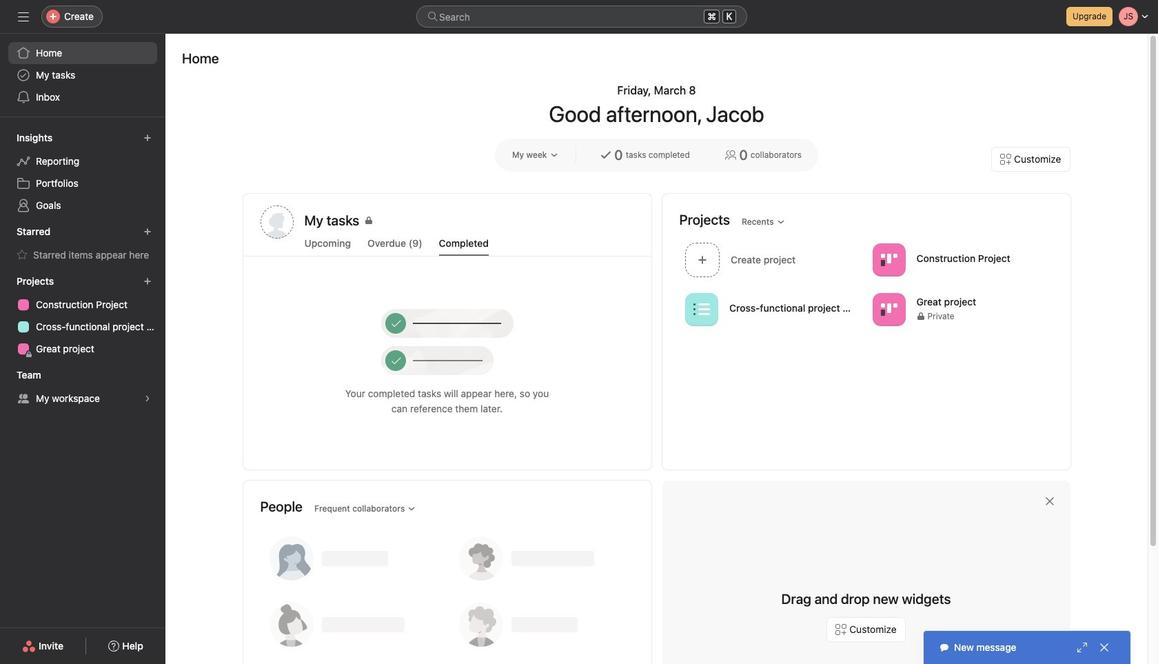 Task type: describe. For each thing, give the bounding box(es) containing it.
hide sidebar image
[[18, 11, 29, 22]]

projects element
[[0, 269, 166, 363]]

see details, my workspace image
[[143, 395, 152, 403]]

board image
[[881, 251, 897, 268]]

insights element
[[0, 126, 166, 219]]

Search tasks, projects, and more text field
[[417, 6, 748, 28]]

add profile photo image
[[260, 206, 294, 239]]

teams element
[[0, 363, 166, 412]]

dismiss image
[[1045, 496, 1056, 507]]

list image
[[694, 301, 710, 318]]

expand new message image
[[1077, 642, 1088, 653]]



Task type: locate. For each thing, give the bounding box(es) containing it.
board image
[[881, 301, 897, 318]]

new project or portfolio image
[[143, 277, 152, 286]]

global element
[[0, 34, 166, 117]]

new insights image
[[143, 134, 152, 142]]

close image
[[1100, 642, 1111, 653]]

None field
[[417, 6, 748, 28]]

starred element
[[0, 219, 166, 269]]

add items to starred image
[[143, 228, 152, 236]]



Task type: vqa. For each thing, say whether or not it's contained in the screenshot.
Messages
no



